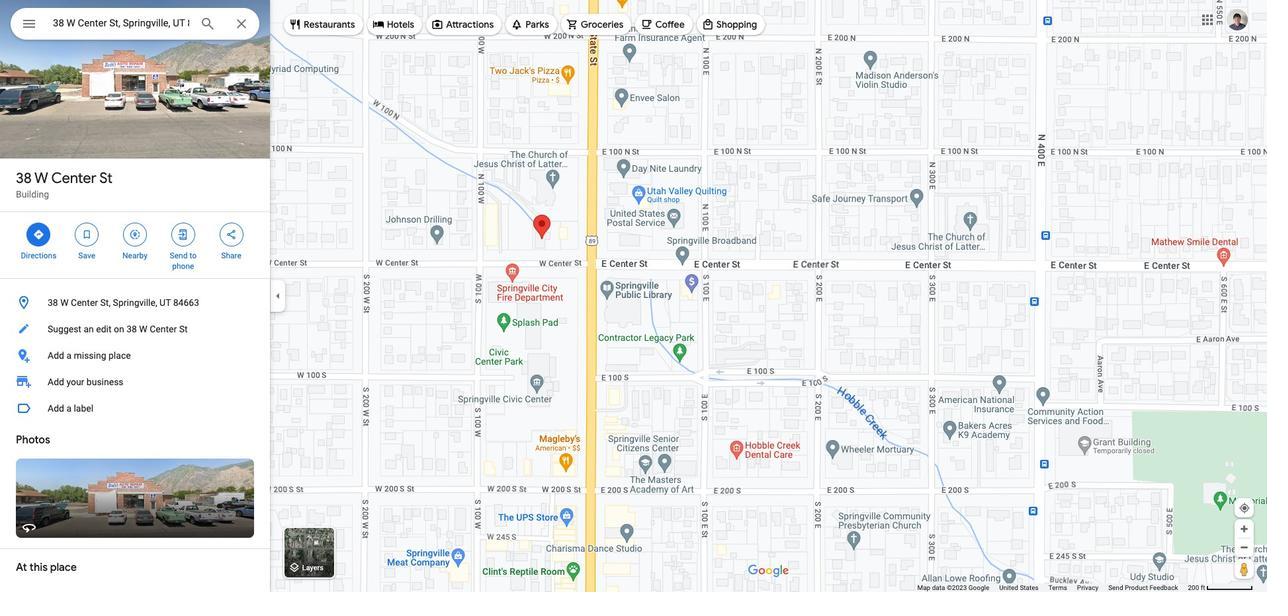 Task type: locate. For each thing, give the bounding box(es) containing it.
0 vertical spatial st
[[99, 169, 113, 188]]

photos
[[16, 434, 50, 447]]


[[81, 228, 93, 242]]

this
[[29, 562, 48, 575]]

place
[[109, 351, 131, 361], [50, 562, 77, 575]]

1 vertical spatial w
[[60, 298, 69, 308]]

1 add from the top
[[48, 351, 64, 361]]

38
[[16, 169, 32, 188], [48, 298, 58, 308], [126, 324, 137, 335]]

united
[[1000, 585, 1018, 592]]

200 ft
[[1188, 585, 1206, 592]]

2 vertical spatial w
[[139, 324, 147, 335]]

0 vertical spatial send
[[170, 251, 188, 261]]

None field
[[53, 15, 189, 31]]

layers
[[302, 565, 324, 573]]

0 vertical spatial add
[[48, 351, 64, 361]]

0 horizontal spatial send
[[170, 251, 188, 261]]

w for st,
[[60, 298, 69, 308]]

a
[[66, 351, 71, 361], [66, 404, 71, 414]]

at
[[16, 562, 27, 575]]

1 horizontal spatial st
[[179, 324, 188, 335]]

38 right 'on'
[[126, 324, 137, 335]]

ut
[[160, 298, 171, 308]]

phone
[[172, 262, 194, 271]]

add
[[48, 351, 64, 361], [48, 377, 64, 388], [48, 404, 64, 414]]

attractions
[[446, 19, 494, 30]]

0 horizontal spatial st
[[99, 169, 113, 188]]

1 vertical spatial a
[[66, 404, 71, 414]]

1 vertical spatial st
[[179, 324, 188, 335]]

a for missing
[[66, 351, 71, 361]]

38 for st
[[16, 169, 32, 188]]

1 horizontal spatial send
[[1109, 585, 1123, 592]]

1 vertical spatial add
[[48, 377, 64, 388]]

add left label
[[48, 404, 64, 414]]

38 w center st building
[[16, 169, 113, 200]]

hotels
[[387, 19, 414, 30]]

place inside button
[[109, 351, 131, 361]]

3 add from the top
[[48, 404, 64, 414]]

84663
[[173, 298, 199, 308]]

footer
[[918, 584, 1188, 593]]

add down the suggest
[[48, 351, 64, 361]]

0 vertical spatial center
[[51, 169, 96, 188]]

send up phone
[[170, 251, 188, 261]]

w up the suggest
[[60, 298, 69, 308]]

center up 
[[51, 169, 96, 188]]

nearby
[[122, 251, 148, 261]]

on
[[114, 324, 124, 335]]

2 add from the top
[[48, 377, 64, 388]]

map
[[918, 585, 931, 592]]

place down 'on'
[[109, 351, 131, 361]]

38 w center st, springville, ut 84663 button
[[0, 290, 270, 316]]

38 inside '38 w center st building'
[[16, 169, 32, 188]]

send inside button
[[1109, 585, 1123, 592]]

0 horizontal spatial w
[[34, 169, 48, 188]]

send left product
[[1109, 585, 1123, 592]]

states
[[1020, 585, 1039, 592]]

1 vertical spatial send
[[1109, 585, 1123, 592]]

suggest
[[48, 324, 81, 335]]

groceries
[[581, 19, 624, 30]]

attractions button
[[426, 9, 502, 40]]

center inside '38 w center st building'
[[51, 169, 96, 188]]

coffee button
[[636, 9, 693, 40]]

center for st,
[[71, 298, 98, 308]]

1 a from the top
[[66, 351, 71, 361]]

map data ©2023 google
[[918, 585, 990, 592]]

 search field
[[11, 8, 259, 42]]

1 horizontal spatial place
[[109, 351, 131, 361]]

w
[[34, 169, 48, 188], [60, 298, 69, 308], [139, 324, 147, 335]]

a left missing
[[66, 351, 71, 361]]

add your business
[[48, 377, 123, 388]]

place right this
[[50, 562, 77, 575]]

center down 'ut'
[[150, 324, 177, 335]]

product
[[1125, 585, 1148, 592]]

w for st
[[34, 169, 48, 188]]

200
[[1188, 585, 1199, 592]]

1 vertical spatial 38
[[48, 298, 58, 308]]

google maps element
[[0, 0, 1267, 593]]

label
[[74, 404, 93, 414]]

building
[[16, 189, 49, 200]]

send inside send to phone
[[170, 251, 188, 261]]

edit
[[96, 324, 112, 335]]

1 horizontal spatial 38
[[48, 298, 58, 308]]

footer containing map data ©2023 google
[[918, 584, 1188, 593]]

share
[[221, 251, 241, 261]]

add for add your business
[[48, 377, 64, 388]]

38 up the suggest
[[48, 298, 58, 308]]

st
[[99, 169, 113, 188], [179, 324, 188, 335]]

center left st, on the bottom of page
[[71, 298, 98, 308]]

0 vertical spatial 38
[[16, 169, 32, 188]]

w up the building
[[34, 169, 48, 188]]

a left label
[[66, 404, 71, 414]]


[[225, 228, 237, 242]]

restaurants
[[304, 19, 355, 30]]

center
[[51, 169, 96, 188], [71, 298, 98, 308], [150, 324, 177, 335]]


[[33, 228, 45, 242]]


[[21, 15, 37, 33]]

add a label button
[[0, 396, 270, 422]]

1 vertical spatial place
[[50, 562, 77, 575]]

38 up the building
[[16, 169, 32, 188]]

1 horizontal spatial w
[[60, 298, 69, 308]]

1 vertical spatial center
[[71, 298, 98, 308]]

2 vertical spatial add
[[48, 404, 64, 414]]

2 a from the top
[[66, 404, 71, 414]]

shopping
[[717, 19, 757, 30]]

0 vertical spatial w
[[34, 169, 48, 188]]

2 horizontal spatial 38
[[126, 324, 137, 335]]

privacy
[[1077, 585, 1099, 592]]

0 vertical spatial place
[[109, 351, 131, 361]]

0 horizontal spatial place
[[50, 562, 77, 575]]

directions
[[21, 251, 56, 261]]

terms button
[[1049, 584, 1067, 593]]

an
[[84, 324, 94, 335]]

©2023
[[947, 585, 967, 592]]

send
[[170, 251, 188, 261], [1109, 585, 1123, 592]]

groceries button
[[561, 9, 632, 40]]

0 horizontal spatial 38
[[16, 169, 32, 188]]

 button
[[11, 8, 48, 42]]

w inside '38 w center st building'
[[34, 169, 48, 188]]


[[129, 228, 141, 242]]

add a label
[[48, 404, 93, 414]]

actions for 38 w center st region
[[0, 212, 270, 279]]

at this place
[[16, 562, 77, 575]]

0 vertical spatial a
[[66, 351, 71, 361]]

add left the your
[[48, 377, 64, 388]]

w right 'on'
[[139, 324, 147, 335]]



Task type: describe. For each thing, give the bounding box(es) containing it.
add a missing place button
[[0, 343, 270, 369]]

google
[[969, 585, 990, 592]]

add for add a label
[[48, 404, 64, 414]]

parks
[[526, 19, 549, 30]]

suggest an edit on 38 w center st
[[48, 324, 188, 335]]

data
[[932, 585, 945, 592]]

add for add a missing place
[[48, 351, 64, 361]]

business
[[87, 377, 123, 388]]

send product feedback
[[1109, 585, 1178, 592]]


[[177, 228, 189, 242]]

save
[[78, 251, 95, 261]]

privacy button
[[1077, 584, 1099, 593]]

suggest an edit on 38 w center st button
[[0, 316, 270, 343]]

38 W Center St, Springville, UT 84663 field
[[11, 8, 259, 40]]

coffee
[[655, 19, 685, 30]]

shopping button
[[697, 9, 765, 40]]

2 horizontal spatial w
[[139, 324, 147, 335]]

to
[[190, 251, 197, 261]]

2 vertical spatial center
[[150, 324, 177, 335]]

send for send product feedback
[[1109, 585, 1123, 592]]

zoom in image
[[1240, 525, 1250, 535]]

ft
[[1201, 585, 1206, 592]]

united states
[[1000, 585, 1039, 592]]

st inside '38 w center st building'
[[99, 169, 113, 188]]

center for st
[[51, 169, 96, 188]]

2 vertical spatial 38
[[126, 324, 137, 335]]

send product feedback button
[[1109, 584, 1178, 593]]

united states button
[[1000, 584, 1039, 593]]

collapse side panel image
[[271, 289, 285, 304]]

your
[[66, 377, 84, 388]]

parks button
[[506, 9, 557, 40]]

terms
[[1049, 585, 1067, 592]]

38 w center st main content
[[0, 0, 270, 593]]

feedback
[[1150, 585, 1178, 592]]

st inside button
[[179, 324, 188, 335]]

38 for st,
[[48, 298, 58, 308]]

send to phone
[[170, 251, 197, 271]]

add your business link
[[0, 369, 270, 396]]

none field inside 38 w center st, springville, ut 84663 "field"
[[53, 15, 189, 31]]

200 ft button
[[1188, 585, 1253, 592]]

springville,
[[113, 298, 157, 308]]

add a missing place
[[48, 351, 131, 361]]

hotels button
[[367, 9, 422, 40]]

footer inside google maps element
[[918, 584, 1188, 593]]

a for label
[[66, 404, 71, 414]]

st,
[[100, 298, 111, 308]]

missing
[[74, 351, 106, 361]]

show your location image
[[1239, 503, 1251, 515]]

show street view coverage image
[[1235, 560, 1254, 580]]

google account: nolan park  
(nolan.park@adept.ai) image
[[1227, 9, 1248, 30]]

38 w center st, springville, ut 84663
[[48, 298, 199, 308]]

send for send to phone
[[170, 251, 188, 261]]

zoom out image
[[1240, 543, 1250, 553]]

restaurants button
[[284, 9, 363, 40]]



Task type: vqa. For each thing, say whether or not it's contained in the screenshot.
38 W Center St Building at left top
yes



